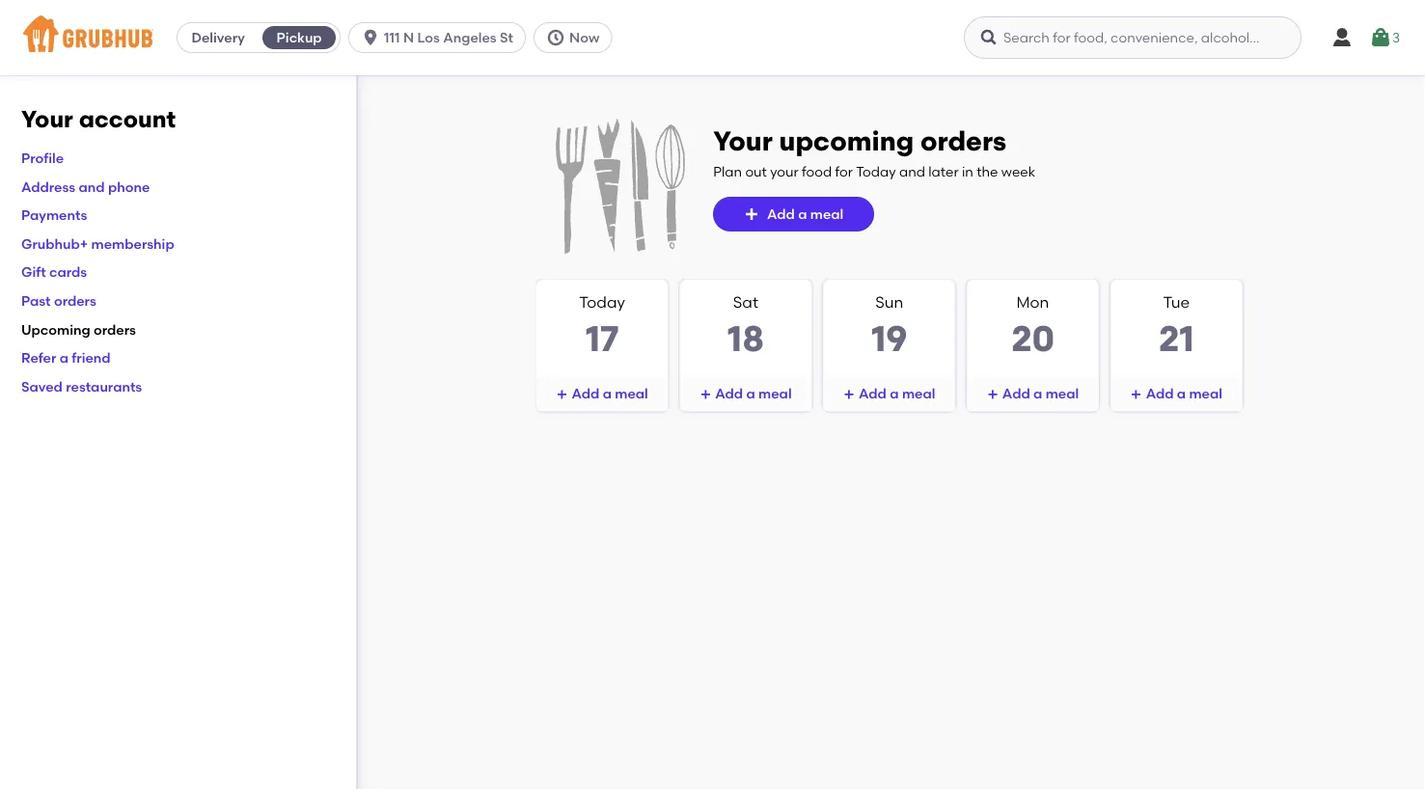 Task type: locate. For each thing, give the bounding box(es) containing it.
add a meal button
[[713, 197, 875, 232], [537, 377, 668, 411], [680, 377, 812, 411], [824, 377, 955, 411], [968, 377, 1099, 411], [1111, 377, 1243, 411]]

los
[[417, 29, 440, 46]]

20
[[1012, 318, 1055, 361]]

today up 17
[[579, 293, 625, 312]]

a down 19
[[890, 386, 899, 402]]

your for upcoming
[[713, 125, 773, 157]]

main navigation navigation
[[0, 0, 1426, 75]]

profile link
[[21, 150, 64, 166]]

a for 17
[[603, 386, 612, 402]]

a down 20
[[1034, 386, 1043, 402]]

payments link
[[21, 207, 87, 223]]

orders
[[921, 125, 1007, 157], [54, 293, 96, 309], [94, 321, 136, 338]]

1 vertical spatial today
[[579, 293, 625, 312]]

add a meal for 18
[[716, 386, 792, 402]]

svg image inside now button
[[546, 28, 566, 47]]

add a meal button down 17
[[537, 377, 668, 411]]

svg image inside 3 button
[[1370, 26, 1393, 49]]

your
[[771, 163, 799, 180]]

restaurants
[[66, 378, 142, 395]]

add for 20
[[1003, 386, 1031, 402]]

add down 20
[[1003, 386, 1031, 402]]

a for 20
[[1034, 386, 1043, 402]]

and left phone
[[79, 178, 105, 195]]

meal for 17
[[615, 386, 648, 402]]

sun
[[876, 293, 904, 312]]

add a meal down 18 at top
[[716, 386, 792, 402]]

account
[[79, 105, 176, 133]]

the
[[977, 163, 999, 180]]

add a meal for 17
[[572, 386, 648, 402]]

today right 'for'
[[856, 163, 896, 180]]

for
[[836, 163, 853, 180]]

add for 18
[[716, 386, 743, 402]]

add a meal down 19
[[859, 386, 936, 402]]

1 horizontal spatial today
[[856, 163, 896, 180]]

add a meal button for 21
[[1111, 377, 1243, 411]]

add down 19
[[859, 386, 887, 402]]

and left later
[[900, 163, 926, 180]]

sat 18
[[728, 293, 765, 361]]

meal down 17
[[615, 386, 648, 402]]

and
[[900, 163, 926, 180], [79, 178, 105, 195]]

tue 21
[[1159, 293, 1195, 361]]

now
[[570, 29, 600, 46]]

orders up friend
[[94, 321, 136, 338]]

1 vertical spatial orders
[[54, 293, 96, 309]]

add a meal
[[767, 206, 844, 222], [572, 386, 648, 402], [716, 386, 792, 402], [859, 386, 936, 402], [1003, 386, 1079, 402], [1146, 386, 1223, 402]]

1 horizontal spatial your
[[713, 125, 773, 157]]

add a meal button down 20
[[968, 377, 1099, 411]]

1 horizontal spatial and
[[900, 163, 926, 180]]

add down 21
[[1146, 386, 1174, 402]]

add a meal button down 21
[[1111, 377, 1243, 411]]

your up profile
[[21, 105, 73, 133]]

add down 18 at top
[[716, 386, 743, 402]]

add for 17
[[572, 386, 600, 402]]

meal
[[811, 206, 844, 222], [615, 386, 648, 402], [759, 386, 792, 402], [902, 386, 936, 402], [1046, 386, 1079, 402], [1190, 386, 1223, 402]]

add a meal button down 19
[[824, 377, 955, 411]]

cards
[[49, 264, 87, 281]]

a for 19
[[890, 386, 899, 402]]

add a meal for 20
[[1003, 386, 1079, 402]]

a down 18 at top
[[747, 386, 756, 402]]

grubhub+ membership link
[[21, 236, 174, 252]]

meal down 21
[[1190, 386, 1223, 402]]

2 vertical spatial orders
[[94, 321, 136, 338]]

gift cards
[[21, 264, 87, 281]]

a
[[798, 206, 807, 222], [60, 350, 69, 366], [603, 386, 612, 402], [747, 386, 756, 402], [890, 386, 899, 402], [1034, 386, 1043, 402], [1177, 386, 1186, 402]]

add down 17
[[572, 386, 600, 402]]

a down 17
[[603, 386, 612, 402]]

111 n los angeles st
[[384, 29, 514, 46]]

0 vertical spatial orders
[[921, 125, 1007, 157]]

past orders
[[21, 293, 96, 309]]

0 horizontal spatial and
[[79, 178, 105, 195]]

mon 20
[[1012, 293, 1055, 361]]

add a meal button down 18 at top
[[680, 377, 812, 411]]

your inside your upcoming orders plan out your food for today and later in the week
[[713, 125, 773, 157]]

saved restaurants
[[21, 378, 142, 395]]

add a meal down 20
[[1003, 386, 1079, 402]]

tue
[[1164, 293, 1190, 312]]

orders up in
[[921, 125, 1007, 157]]

today
[[856, 163, 896, 180], [579, 293, 625, 312]]

your account
[[21, 105, 176, 133]]

refer a friend link
[[21, 350, 111, 366]]

meal down 18 at top
[[759, 386, 792, 402]]

add a meal down 21
[[1146, 386, 1223, 402]]

meal for 21
[[1190, 386, 1223, 402]]

a down 21
[[1177, 386, 1186, 402]]

address and phone link
[[21, 178, 150, 195]]

add
[[767, 206, 795, 222], [572, 386, 600, 402], [716, 386, 743, 402], [859, 386, 887, 402], [1003, 386, 1031, 402], [1146, 386, 1174, 402]]

111 n los angeles st button
[[349, 22, 534, 53]]

delivery
[[192, 29, 245, 46]]

gift cards link
[[21, 264, 87, 281]]

grubhub+
[[21, 236, 88, 252]]

a for 18
[[747, 386, 756, 402]]

past
[[21, 293, 51, 309]]

0 horizontal spatial your
[[21, 105, 73, 133]]

meal down 19
[[902, 386, 936, 402]]

later
[[929, 163, 959, 180]]

upcoming
[[21, 321, 90, 338]]

food
[[802, 163, 832, 180]]

add a meal down 17
[[572, 386, 648, 402]]

add a meal button for 20
[[968, 377, 1099, 411]]

your
[[21, 105, 73, 133], [713, 125, 773, 157]]

svg image
[[1370, 26, 1393, 49], [361, 28, 380, 47], [700, 389, 712, 401], [844, 389, 855, 401], [987, 389, 999, 401], [1131, 389, 1143, 401]]

meal down 20
[[1046, 386, 1079, 402]]

add a meal for 21
[[1146, 386, 1223, 402]]

orders up upcoming orders link
[[54, 293, 96, 309]]

week
[[1002, 163, 1036, 180]]

your up the out
[[713, 125, 773, 157]]

Search for food, convenience, alcohol... search field
[[964, 16, 1302, 59]]

phone
[[108, 178, 150, 195]]

in
[[962, 163, 974, 180]]

0 vertical spatial today
[[856, 163, 896, 180]]

a for 21
[[1177, 386, 1186, 402]]

svg image
[[1331, 26, 1354, 49], [546, 28, 566, 47], [980, 28, 999, 47], [744, 207, 760, 222], [556, 389, 568, 401]]

meal for 20
[[1046, 386, 1079, 402]]

meal for 19
[[902, 386, 936, 402]]



Task type: describe. For each thing, give the bounding box(es) containing it.
19
[[872, 318, 908, 361]]

st
[[500, 29, 514, 46]]

payments
[[21, 207, 87, 223]]

svg image for 19
[[844, 389, 855, 401]]

upcoming orders link
[[21, 321, 136, 338]]

add a meal down food
[[767, 206, 844, 222]]

add for 21
[[1146, 386, 1174, 402]]

address
[[21, 178, 75, 195]]

add a meal for 19
[[859, 386, 936, 402]]

0 horizontal spatial today
[[579, 293, 625, 312]]

mon
[[1017, 293, 1050, 312]]

3
[[1393, 29, 1401, 46]]

add a meal button down your
[[713, 197, 875, 232]]

today 17
[[579, 293, 625, 361]]

add a meal button for 18
[[680, 377, 812, 411]]

your for account
[[21, 105, 73, 133]]

3 button
[[1370, 20, 1401, 55]]

upcoming
[[780, 125, 914, 157]]

svg image inside 111 n los angeles st button
[[361, 28, 380, 47]]

now button
[[534, 22, 620, 53]]

saved restaurants link
[[21, 378, 142, 395]]

friend
[[72, 350, 111, 366]]

orders inside your upcoming orders plan out your food for today and later in the week
[[921, 125, 1007, 157]]

add a meal button for 17
[[537, 377, 668, 411]]

profile
[[21, 150, 64, 166]]

add a meal button for 19
[[824, 377, 955, 411]]

n
[[403, 29, 414, 46]]

and inside your upcoming orders plan out your food for today and later in the week
[[900, 163, 926, 180]]

meal down food
[[811, 206, 844, 222]]

pickup
[[277, 29, 322, 46]]

orders for past orders
[[54, 293, 96, 309]]

sun 19
[[872, 293, 908, 361]]

grubhub+ membership
[[21, 236, 174, 252]]

refer
[[21, 350, 56, 366]]

sat
[[733, 293, 759, 312]]

your upcoming orders plan out your food for today and later in the week
[[713, 125, 1036, 180]]

111
[[384, 29, 400, 46]]

svg image for 20
[[987, 389, 999, 401]]

plan
[[713, 163, 742, 180]]

pickup button
[[259, 22, 340, 53]]

address and phone
[[21, 178, 150, 195]]

refer a friend
[[21, 350, 111, 366]]

past orders link
[[21, 293, 96, 309]]

a right refer
[[60, 350, 69, 366]]

saved
[[21, 378, 63, 395]]

membership
[[91, 236, 174, 252]]

17
[[586, 318, 619, 361]]

gift
[[21, 264, 46, 281]]

meal for 18
[[759, 386, 792, 402]]

add down your
[[767, 206, 795, 222]]

delivery button
[[178, 22, 259, 53]]

out
[[746, 163, 767, 180]]

18
[[728, 318, 765, 361]]

orders for upcoming orders
[[94, 321, 136, 338]]

svg image for 21
[[1131, 389, 1143, 401]]

upcoming orders
[[21, 321, 136, 338]]

add for 19
[[859, 386, 887, 402]]

a down food
[[798, 206, 807, 222]]

angeles
[[443, 29, 497, 46]]

21
[[1159, 318, 1195, 361]]

today inside your upcoming orders plan out your food for today and later in the week
[[856, 163, 896, 180]]

svg image for 18
[[700, 389, 712, 401]]



Task type: vqa. For each thing, say whether or not it's contained in the screenshot.
leftmost avocado,
no



